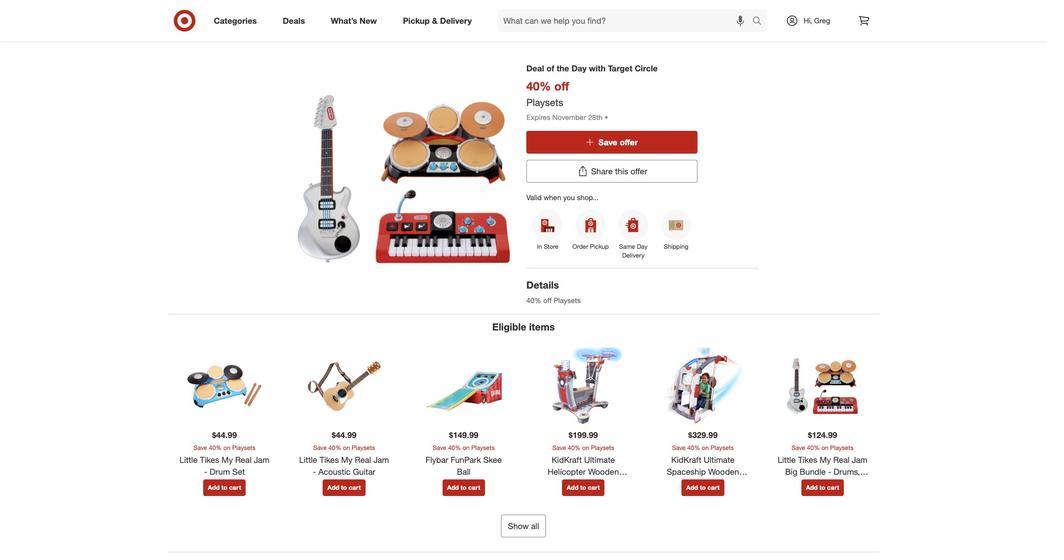 Task type: locate. For each thing, give the bounding box(es) containing it.
cart for little tikes my real jam - drum set
[[229, 484, 241, 492]]

playsets inside $199.99 save 40% on playsets
[[591, 444, 615, 452]]

on down $329.99
[[702, 444, 709, 452]]

2 little from the left
[[299, 455, 318, 465]]

add to cart down '$329.99 save 40% on playsets'
[[687, 484, 720, 492]]

1 horizontal spatial jam
[[374, 455, 389, 465]]

offer inside save offer button
[[620, 137, 638, 147]]

to down acoustic
[[341, 484, 347, 492]]

of
[[547, 63, 555, 73]]

add to cart button down acoustic
[[323, 480, 366, 497]]

add to cart down bundle
[[807, 484, 840, 492]]

save inside $199.99 save 40% on playsets
[[553, 444, 566, 452]]

ball
[[457, 467, 471, 477]]

40% up acoustic
[[329, 444, 342, 452]]

real for set
[[235, 455, 252, 465]]

guitar inside $124.99 save 40% on playsets little tikes my real jam big bundle - drums, keyboard, electric guitar
[[812, 490, 835, 501]]

$44.99 up the drum in the left of the page
[[212, 430, 237, 440]]

3 real from the left
[[834, 455, 850, 465]]

2 horizontal spatial real
[[834, 455, 850, 465]]

jam for little tikes my real jam big bundle - drums, keyboard, electric guitar
[[853, 455, 868, 465]]

1 horizontal spatial real
[[355, 455, 371, 465]]

3 my from the left
[[820, 455, 832, 465]]

6 on from the left
[[822, 444, 829, 452]]

on
[[224, 444, 231, 452], [343, 444, 350, 452], [463, 444, 470, 452], [583, 444, 590, 452], [702, 444, 709, 452], [822, 444, 829, 452]]

add to cart down $199.99 save 40% on playsets
[[567, 484, 600, 492]]

1 to from the left
[[222, 484, 228, 492]]

0 vertical spatial guitar
[[353, 467, 376, 477]]

- for drum
[[204, 467, 208, 477]]

playsets inside details 40% off playsets
[[554, 296, 581, 305]]

5 on from the left
[[702, 444, 709, 452]]

guitar right acoustic
[[353, 467, 376, 477]]

- right bundle
[[829, 467, 832, 477]]

$124.99
[[809, 430, 838, 440]]

1 vertical spatial offer
[[631, 166, 648, 176]]

add to cart button for little tikes my real jam big bundle - drums, keyboard, electric guitar
[[802, 480, 845, 497]]

1 horizontal spatial off
[[555, 79, 570, 93]]

jam inside $124.99 save 40% on playsets little tikes my real jam big bundle - drums, keyboard, electric guitar
[[853, 455, 868, 465]]

40% for $124.99 save 40% on playsets little tikes my real jam big bundle - drums, keyboard, electric guitar
[[808, 444, 820, 452]]

0 vertical spatial target
[[495, 31, 515, 39]]

1 add to cart from the left
[[208, 484, 241, 492]]

real inside $124.99 save 40% on playsets little tikes my real jam big bundle - drums, keyboard, electric guitar
[[834, 455, 850, 465]]

add to cart for little tikes my real jam big bundle - drums, keyboard, electric guitar
[[807, 484, 840, 492]]

deals
[[283, 15, 305, 26]]

3 add to cart button from the left
[[443, 480, 485, 497]]

day inside the same day delivery
[[637, 243, 648, 250]]

order pickup
[[573, 243, 609, 250]]

save inside $149.99 save 40% on playsets flybar funpark skee ball
[[433, 444, 447, 452]]

delivery
[[440, 15, 472, 26], [623, 252, 645, 259]]

on inside $44.99 save 40% on playsets little tikes my real jam - acoustic guitar
[[343, 444, 350, 452]]

tikes inside $44.99 save 40% on playsets little tikes my real jam - acoustic guitar
[[320, 455, 339, 465]]

real for guitar
[[355, 455, 371, 465]]

share this offer
[[592, 166, 648, 176]]

target down target circle logo
[[495, 31, 515, 39]]

2 cart from the left
[[349, 484, 361, 492]]

add to cart down ball
[[447, 484, 481, 492]]

2 tikes from the left
[[320, 455, 339, 465]]

6 add to cart from the left
[[807, 484, 840, 492]]

40% inside $149.99 save 40% on playsets flybar funpark skee ball
[[448, 444, 461, 452]]

40% inside details 40% off playsets
[[527, 296, 542, 305]]

to down bundle
[[820, 484, 826, 492]]

2 - from the left
[[313, 467, 316, 477]]

$44.99
[[212, 430, 237, 440], [332, 430, 357, 440]]

greg
[[815, 16, 831, 25]]

on up acoustic
[[343, 444, 350, 452]]

offer up "this"
[[620, 137, 638, 147]]

2 horizontal spatial my
[[820, 455, 832, 465]]

1 vertical spatial day
[[637, 243, 648, 250]]

day
[[572, 63, 587, 73], [637, 243, 648, 250]]

save inside button
[[599, 137, 618, 147]]

tikes
[[200, 455, 219, 465], [320, 455, 339, 465], [799, 455, 818, 465]]

40% inside $124.99 save 40% on playsets little tikes my real jam big bundle - drums, keyboard, electric guitar
[[808, 444, 820, 452]]

add down the drum in the left of the page
[[208, 484, 220, 492]]

off down details
[[544, 296, 552, 305]]

0 horizontal spatial target
[[495, 31, 515, 39]]

delivery for day
[[623, 252, 645, 259]]

eligible
[[493, 321, 527, 333]]

40% inside $199.99 save 40% on playsets
[[568, 444, 581, 452]]

$329.99
[[689, 430, 718, 440]]

1 on from the left
[[224, 444, 231, 452]]

3 jam from the left
[[853, 455, 868, 465]]

little inside $44.99 save 40% on playsets little tikes my real jam - acoustic guitar
[[299, 455, 318, 465]]

4 add to cart from the left
[[567, 484, 600, 492]]

delivery down same
[[623, 252, 645, 259]]

0 horizontal spatial jam
[[254, 455, 270, 465]]

1 little from the left
[[180, 455, 198, 465]]

circle
[[517, 31, 536, 39], [635, 63, 658, 73]]

add to cart button down ball
[[443, 480, 485, 497]]

target circle logo image
[[485, 4, 563, 26]]

cart for little tikes my real jam - acoustic guitar
[[349, 484, 361, 492]]

little inside $124.99 save 40% on playsets little tikes my real jam big bundle - drums, keyboard, electric guitar
[[778, 455, 796, 465]]

1 vertical spatial circle
[[635, 63, 658, 73]]

0 horizontal spatial pickup
[[403, 15, 430, 26]]

add down '$329.99 save 40% on playsets'
[[687, 484, 699, 492]]

my inside "$44.99 save 40% on playsets little tikes my real jam - drum set"
[[222, 455, 233, 465]]

1 - from the left
[[204, 467, 208, 477]]

tikes inside "$44.99 save 40% on playsets little tikes my real jam - drum set"
[[200, 455, 219, 465]]

circle left /
[[517, 31, 536, 39]]

1 jam from the left
[[254, 455, 270, 465]]

real
[[235, 455, 252, 465], [355, 455, 371, 465], [834, 455, 850, 465]]

on up funpark in the left of the page
[[463, 444, 470, 452]]

1 horizontal spatial little
[[299, 455, 318, 465]]

jam inside "$44.99 save 40% on playsets little tikes my real jam - drum set"
[[254, 455, 270, 465]]

this
[[616, 166, 629, 176]]

to
[[222, 484, 228, 492], [341, 484, 347, 492], [461, 484, 467, 492], [581, 484, 587, 492], [700, 484, 706, 492], [820, 484, 826, 492]]

2 horizontal spatial little
[[778, 455, 796, 465]]

2 on from the left
[[343, 444, 350, 452]]

40% down $329.99
[[688, 444, 701, 452]]

details 40% off playsets
[[527, 279, 581, 305]]

6 add to cart button from the left
[[802, 480, 845, 497]]

save for $44.99 save 40% on playsets little tikes my real jam - drum set
[[194, 444, 207, 452]]

2 add to cart from the left
[[328, 484, 361, 492]]

1 vertical spatial delivery
[[623, 252, 645, 259]]

add to cart down acoustic
[[328, 484, 361, 492]]

cart down $199.99 save 40% on playsets
[[588, 484, 600, 492]]

share this offer button
[[527, 160, 698, 182]]

pickup
[[403, 15, 430, 26], [590, 243, 609, 250]]

5 cart from the left
[[708, 484, 720, 492]]

40% inside "$44.99 save 40% on playsets little tikes my real jam - drum set"
[[209, 444, 222, 452]]

delivery for &
[[440, 15, 472, 26]]

2 real from the left
[[355, 455, 371, 465]]

1 horizontal spatial guitar
[[812, 490, 835, 501]]

little
[[180, 455, 198, 465], [299, 455, 318, 465], [778, 455, 796, 465]]

- left the drum in the left of the page
[[204, 467, 208, 477]]

40% for $44.99 save 40% on playsets little tikes my real jam - drum set
[[209, 444, 222, 452]]

my up bundle
[[820, 455, 832, 465]]

40%
[[527, 79, 551, 93], [527, 296, 542, 305], [209, 444, 222, 452], [329, 444, 342, 452], [448, 444, 461, 452], [568, 444, 581, 452], [688, 444, 701, 452], [808, 444, 820, 452]]

all
[[531, 521, 540, 532]]

6 add from the left
[[807, 484, 818, 492]]

playsets
[[527, 96, 564, 108], [554, 296, 581, 305], [232, 444, 256, 452], [352, 444, 375, 452], [472, 444, 495, 452], [591, 444, 615, 452], [711, 444, 735, 452], [831, 444, 854, 452]]

$199.99
[[569, 430, 599, 440]]

what's new
[[331, 15, 377, 26]]

$44.99 inside "$44.99 save 40% on playsets little tikes my real jam - drum set"
[[212, 430, 237, 440]]

little inside "$44.99 save 40% on playsets little tikes my real jam - drum set"
[[180, 455, 198, 465]]

target circle / offer detail
[[495, 31, 579, 39]]

0 horizontal spatial guitar
[[353, 467, 376, 477]]

- inside $44.99 save 40% on playsets little tikes my real jam - acoustic guitar
[[313, 467, 316, 477]]

add down acoustic
[[328, 484, 340, 492]]

the
[[557, 63, 570, 73]]

on down $124.99
[[822, 444, 829, 452]]

1 add to cart button from the left
[[203, 480, 246, 497]]

cart for little tikes my real jam big bundle - drums, keyboard, electric guitar
[[828, 484, 840, 492]]

tikes for acoustic
[[320, 455, 339, 465]]

valid
[[527, 193, 542, 202]]

40% down $199.99
[[568, 444, 581, 452]]

my inside $44.99 save 40% on playsets little tikes my real jam - acoustic guitar
[[341, 455, 353, 465]]

to down ball
[[461, 484, 467, 492]]

add to cart button down $199.99 save 40% on playsets
[[563, 480, 605, 497]]

2 to from the left
[[341, 484, 347, 492]]

add for little tikes my real jam big bundle - drums, keyboard, electric guitar
[[807, 484, 818, 492]]

offer inside 'share this offer' button
[[631, 166, 648, 176]]

1 horizontal spatial target
[[608, 63, 633, 73]]

playsets inside '$329.99 save 40% on playsets'
[[711, 444, 735, 452]]

1 tikes from the left
[[200, 455, 219, 465]]

guitar
[[353, 467, 376, 477], [812, 490, 835, 501]]

on down $199.99
[[583, 444, 590, 452]]

3 to from the left
[[461, 484, 467, 492]]

day right "the"
[[572, 63, 587, 73]]

save
[[599, 137, 618, 147], [194, 444, 207, 452], [313, 444, 327, 452], [433, 444, 447, 452], [553, 444, 566, 452], [673, 444, 686, 452], [792, 444, 806, 452]]

off
[[555, 79, 570, 93], [544, 296, 552, 305]]

delivery inside the 'pickup & delivery' link
[[440, 15, 472, 26]]

on inside '$329.99 save 40% on playsets'
[[702, 444, 709, 452]]

1 $44.99 from the left
[[212, 430, 237, 440]]

off inside deal of the day with target circle 40% off playsets expires november 28th •
[[555, 79, 570, 93]]

2 add from the left
[[328, 484, 340, 492]]

target inside deal of the day with target circle 40% off playsets expires november 28th •
[[608, 63, 633, 73]]

0 horizontal spatial my
[[222, 455, 233, 465]]

tikes up the drum in the left of the page
[[200, 455, 219, 465]]

4 on from the left
[[583, 444, 590, 452]]

0 horizontal spatial $44.99
[[212, 430, 237, 440]]

store
[[544, 243, 559, 250]]

2 my from the left
[[341, 455, 353, 465]]

cart
[[229, 484, 241, 492], [349, 484, 361, 492], [469, 484, 481, 492], [588, 484, 600, 492], [708, 484, 720, 492], [828, 484, 840, 492]]

4 add to cart button from the left
[[563, 480, 605, 497]]

playsets for $44.99 save 40% on playsets little tikes my real jam - drum set
[[232, 444, 256, 452]]

40% up the drum in the left of the page
[[209, 444, 222, 452]]

drum
[[210, 467, 230, 477]]

1 add from the left
[[208, 484, 220, 492]]

2 horizontal spatial -
[[829, 467, 832, 477]]

2 $44.99 from the left
[[332, 430, 357, 440]]

my for acoustic
[[341, 455, 353, 465]]

real inside "$44.99 save 40% on playsets little tikes my real jam - drum set"
[[235, 455, 252, 465]]

add to cart button down bundle
[[802, 480, 845, 497]]

add to cart for flybar funpark skee ball
[[447, 484, 481, 492]]

add
[[208, 484, 220, 492], [328, 484, 340, 492], [447, 484, 459, 492], [567, 484, 579, 492], [687, 484, 699, 492], [807, 484, 818, 492]]

on for little tikes my real jam - acoustic guitar
[[343, 444, 350, 452]]

0 vertical spatial pickup
[[403, 15, 430, 26]]

- inside "$44.99 save 40% on playsets little tikes my real jam - drum set"
[[204, 467, 208, 477]]

my up the drum in the left of the page
[[222, 455, 233, 465]]

cart down '$329.99 save 40% on playsets'
[[708, 484, 720, 492]]

to down the drum in the left of the page
[[222, 484, 228, 492]]

40% inside '$329.99 save 40% on playsets'
[[688, 444, 701, 452]]

expires
[[527, 113, 551, 121]]

save offer button
[[527, 131, 698, 153]]

my for drum
[[222, 455, 233, 465]]

categories
[[214, 15, 257, 26]]

tikes up bundle
[[799, 455, 818, 465]]

target right with
[[608, 63, 633, 73]]

0 vertical spatial delivery
[[440, 15, 472, 26]]

add to cart
[[208, 484, 241, 492], [328, 484, 361, 492], [447, 484, 481, 492], [567, 484, 600, 492], [687, 484, 720, 492], [807, 484, 840, 492]]

deal of the day with target circle 40% off playsets expires november 28th •
[[527, 63, 658, 121]]

categories link
[[205, 9, 270, 32]]

add to cart button for little tikes my real jam - acoustic guitar
[[323, 480, 366, 497]]

playsets inside $44.99 save 40% on playsets little tikes my real jam - acoustic guitar
[[352, 444, 375, 452]]

1 horizontal spatial my
[[341, 455, 353, 465]]

save for $329.99 save 40% on playsets
[[673, 444, 686, 452]]

add down ball
[[447, 484, 459, 492]]

keyboard,
[[790, 478, 827, 489]]

tikes for drum
[[200, 455, 219, 465]]

playsets inside "$44.99 save 40% on playsets little tikes my real jam - drum set"
[[232, 444, 256, 452]]

deals link
[[274, 9, 318, 32]]

add to cart down the drum in the left of the page
[[208, 484, 241, 492]]

same
[[620, 243, 636, 250]]

cart down set
[[229, 484, 241, 492]]

$329.99 save 40% on playsets
[[673, 430, 735, 452]]

save inside $124.99 save 40% on playsets little tikes my real jam big bundle - drums, keyboard, electric guitar
[[792, 444, 806, 452]]

hi,
[[804, 16, 813, 25]]

0 vertical spatial circle
[[517, 31, 536, 39]]

on inside $124.99 save 40% on playsets little tikes my real jam big bundle - drums, keyboard, electric guitar
[[822, 444, 829, 452]]

1 horizontal spatial $44.99
[[332, 430, 357, 440]]

0 vertical spatial offer
[[620, 137, 638, 147]]

save inside '$329.99 save 40% on playsets'
[[673, 444, 686, 452]]

3 - from the left
[[829, 467, 832, 477]]

0 horizontal spatial circle
[[517, 31, 536, 39]]

2 horizontal spatial jam
[[853, 455, 868, 465]]

on inside $199.99 save 40% on playsets
[[583, 444, 590, 452]]

shop...
[[577, 193, 599, 202]]

jam for little tikes my real jam - acoustic guitar
[[374, 455, 389, 465]]

my
[[222, 455, 233, 465], [341, 455, 353, 465], [820, 455, 832, 465]]

0 horizontal spatial delivery
[[440, 15, 472, 26]]

0 vertical spatial off
[[555, 79, 570, 93]]

on up the drum in the left of the page
[[224, 444, 231, 452]]

guitar down keyboard,
[[812, 490, 835, 501]]

0 horizontal spatial tikes
[[200, 455, 219, 465]]

3 tikes from the left
[[799, 455, 818, 465]]

jam
[[254, 455, 270, 465], [374, 455, 389, 465], [853, 455, 868, 465]]

delivery right &
[[440, 15, 472, 26]]

1 vertical spatial pickup
[[590, 243, 609, 250]]

40% down "deal"
[[527, 79, 551, 93]]

what's new link
[[322, 9, 390, 32]]

playsets inside $124.99 save 40% on playsets little tikes my real jam big bundle - drums, keyboard, electric guitar
[[831, 444, 854, 452]]

target circle button
[[495, 30, 536, 40]]

cart down ball
[[469, 484, 481, 492]]

jam inside $44.99 save 40% on playsets little tikes my real jam - acoustic guitar
[[374, 455, 389, 465]]

to down '$329.99 save 40% on playsets'
[[700, 484, 706, 492]]

save inside "$44.99 save 40% on playsets little tikes my real jam - drum set"
[[194, 444, 207, 452]]

playsets inside deal of the day with target circle 40% off playsets expires november 28th •
[[527, 96, 564, 108]]

1 horizontal spatial circle
[[635, 63, 658, 73]]

real inside $44.99 save 40% on playsets little tikes my real jam - acoustic guitar
[[355, 455, 371, 465]]

$44.99 inside $44.99 save 40% on playsets little tikes my real jam - acoustic guitar
[[332, 430, 357, 440]]

delivery inside the same day delivery
[[623, 252, 645, 259]]

pickup right order
[[590, 243, 609, 250]]

- left acoustic
[[313, 467, 316, 477]]

circle right with
[[635, 63, 658, 73]]

/
[[538, 31, 540, 39]]

target
[[495, 31, 515, 39], [608, 63, 633, 73]]

3 cart from the left
[[469, 484, 481, 492]]

1 cart from the left
[[229, 484, 241, 492]]

6 cart from the left
[[828, 484, 840, 492]]

day right same
[[637, 243, 648, 250]]

on inside $149.99 save 40% on playsets flybar funpark skee ball
[[463, 444, 470, 452]]

cart for flybar funpark skee ball
[[469, 484, 481, 492]]

3 add to cart from the left
[[447, 484, 481, 492]]

0 vertical spatial day
[[572, 63, 587, 73]]

0 horizontal spatial real
[[235, 455, 252, 465]]

2 add to cart button from the left
[[323, 480, 366, 497]]

40% down $149.99
[[448, 444, 461, 452]]

off down "the"
[[555, 79, 570, 93]]

guitar inside $44.99 save 40% on playsets little tikes my real jam - acoustic guitar
[[353, 467, 376, 477]]

cart down acoustic
[[349, 484, 361, 492]]

add down bundle
[[807, 484, 818, 492]]

0 horizontal spatial day
[[572, 63, 587, 73]]

6 to from the left
[[820, 484, 826, 492]]

save for $124.99 save 40% on playsets little tikes my real jam big bundle - drums, keyboard, electric guitar
[[792, 444, 806, 452]]

to for little tikes my real jam - acoustic guitar
[[341, 484, 347, 492]]

$44.99 save 40% on playsets little tikes my real jam - acoustic guitar
[[299, 430, 389, 477]]

40% inside $44.99 save 40% on playsets little tikes my real jam - acoustic guitar
[[329, 444, 342, 452]]

0 horizontal spatial little
[[180, 455, 198, 465]]

$44.99 save 40% on playsets little tikes my real jam - drum set
[[180, 430, 270, 477]]

-
[[204, 467, 208, 477], [313, 467, 316, 477], [829, 467, 832, 477]]

$149.99 save 40% on playsets flybar funpark skee ball
[[426, 430, 502, 477]]

my up acoustic
[[341, 455, 353, 465]]

add to cart button
[[203, 480, 246, 497], [323, 480, 366, 497], [443, 480, 485, 497], [563, 480, 605, 497], [682, 480, 725, 497], [802, 480, 845, 497]]

1 vertical spatial guitar
[[812, 490, 835, 501]]

2 jam from the left
[[374, 455, 389, 465]]

3 add from the left
[[447, 484, 459, 492]]

3 little from the left
[[778, 455, 796, 465]]

1 real from the left
[[235, 455, 252, 465]]

3 on from the left
[[463, 444, 470, 452]]

40% down details
[[527, 296, 542, 305]]

add to cart button down '$329.99 save 40% on playsets'
[[682, 480, 725, 497]]

1 horizontal spatial tikes
[[320, 455, 339, 465]]

1 vertical spatial off
[[544, 296, 552, 305]]

5 to from the left
[[700, 484, 706, 492]]

40% down $124.99
[[808, 444, 820, 452]]

1 horizontal spatial day
[[637, 243, 648, 250]]

0 horizontal spatial -
[[204, 467, 208, 477]]

with
[[589, 63, 606, 73]]

$44.99 up acoustic
[[332, 430, 357, 440]]

add to cart button down the drum in the left of the page
[[203, 480, 246, 497]]

to down $199.99 save 40% on playsets
[[581, 484, 587, 492]]

my inside $124.99 save 40% on playsets little tikes my real jam big bundle - drums, keyboard, electric guitar
[[820, 455, 832, 465]]

offer
[[620, 137, 638, 147], [631, 166, 648, 176]]

drums,
[[834, 467, 861, 477]]

tikes inside $124.99 save 40% on playsets little tikes my real jam big bundle - drums, keyboard, electric guitar
[[799, 455, 818, 465]]

on inside "$44.99 save 40% on playsets little tikes my real jam - drum set"
[[224, 444, 231, 452]]

target circle link
[[495, 30, 536, 40]]

save inside $44.99 save 40% on playsets little tikes my real jam - acoustic guitar
[[313, 444, 327, 452]]

show all link
[[502, 515, 546, 538]]

cart down drums,
[[828, 484, 840, 492]]

4 add from the left
[[567, 484, 579, 492]]

playsets for $149.99 save 40% on playsets flybar funpark skee ball
[[472, 444, 495, 452]]

1 vertical spatial target
[[608, 63, 633, 73]]

tikes up acoustic
[[320, 455, 339, 465]]

1 horizontal spatial -
[[313, 467, 316, 477]]

pickup left &
[[403, 15, 430, 26]]

offer right "this"
[[631, 166, 648, 176]]

1 horizontal spatial delivery
[[623, 252, 645, 259]]

0 horizontal spatial off
[[544, 296, 552, 305]]

1 my from the left
[[222, 455, 233, 465]]

add down $199.99 save 40% on playsets
[[567, 484, 579, 492]]

playsets inside $149.99 save 40% on playsets flybar funpark skee ball
[[472, 444, 495, 452]]

playsets for $329.99 save 40% on playsets
[[711, 444, 735, 452]]

2 horizontal spatial tikes
[[799, 455, 818, 465]]



Task type: describe. For each thing, give the bounding box(es) containing it.
40% for $44.99 save 40% on playsets little tikes my real jam - acoustic guitar
[[329, 444, 342, 452]]

pickup & delivery link
[[394, 9, 485, 32]]

$149.99
[[449, 430, 479, 440]]

details
[[527, 279, 559, 291]]

add to cart button for flybar funpark skee ball
[[443, 480, 485, 497]]

What can we help you find? suggestions appear below search field
[[498, 9, 755, 32]]

40% for $199.99 save 40% on playsets
[[568, 444, 581, 452]]

40% inside deal of the day with target circle 40% off playsets expires november 28th •
[[527, 79, 551, 93]]

in store
[[537, 243, 559, 250]]

in
[[537, 243, 543, 250]]

add for little tikes my real jam - drum set
[[208, 484, 220, 492]]

what's
[[331, 15, 358, 26]]

new
[[360, 15, 377, 26]]

save for $44.99 save 40% on playsets little tikes my real jam - acoustic guitar
[[313, 444, 327, 452]]

you
[[564, 193, 575, 202]]

big
[[786, 467, 798, 477]]

circle inside deal of the day with target circle 40% off playsets expires november 28th •
[[635, 63, 658, 73]]

search
[[748, 16, 773, 27]]

skee
[[484, 455, 502, 465]]

28th
[[589, 113, 603, 121]]

valid when you shop...
[[527, 193, 599, 202]]

search button
[[748, 9, 773, 34]]

day inside deal of the day with target circle 40% off playsets expires november 28th •
[[572, 63, 587, 73]]

eligible items
[[493, 321, 555, 333]]

set
[[233, 467, 245, 477]]

add for little tikes my real jam - acoustic guitar
[[328, 484, 340, 492]]

add to cart for little tikes my real jam - drum set
[[208, 484, 241, 492]]

on for flybar funpark skee ball
[[463, 444, 470, 452]]

acoustic
[[319, 467, 351, 477]]

add to cart button for little tikes my real jam - drum set
[[203, 480, 246, 497]]

when
[[544, 193, 562, 202]]

detail
[[560, 31, 579, 39]]

little for little tikes my real jam - drum set
[[180, 455, 198, 465]]

playsets for $199.99 save 40% on playsets
[[591, 444, 615, 452]]

tikes for bundle
[[799, 455, 818, 465]]

save for $149.99 save 40% on playsets flybar funpark skee ball
[[433, 444, 447, 452]]

- inside $124.99 save 40% on playsets little tikes my real jam big bundle - drums, keyboard, electric guitar
[[829, 467, 832, 477]]

items
[[530, 321, 555, 333]]

4 to from the left
[[581, 484, 587, 492]]

jam for little tikes my real jam - drum set
[[254, 455, 270, 465]]

show all
[[508, 521, 540, 532]]

$124.99 save 40% on playsets little tikes my real jam big bundle - drums, keyboard, electric guitar
[[778, 430, 868, 501]]

&
[[432, 15, 438, 26]]

to for little tikes my real jam big bundle - drums, keyboard, electric guitar
[[820, 484, 826, 492]]

to for little tikes my real jam - drum set
[[222, 484, 228, 492]]

•
[[605, 113, 609, 121]]

to for flybar funpark skee ball
[[461, 484, 467, 492]]

5 add to cart button from the left
[[682, 480, 725, 497]]

real for -
[[834, 455, 850, 465]]

off inside details 40% off playsets
[[544, 296, 552, 305]]

save offer
[[599, 137, 638, 147]]

$44.99 for acoustic
[[332, 430, 357, 440]]

my for bundle
[[820, 455, 832, 465]]

playsets for $124.99 save 40% on playsets little tikes my real jam big bundle - drums, keyboard, electric guitar
[[831, 444, 854, 452]]

little for little tikes my real jam big bundle - drums, keyboard, electric guitar
[[778, 455, 796, 465]]

$199.99 save 40% on playsets
[[553, 430, 615, 452]]

$44.99 for drum
[[212, 430, 237, 440]]

november
[[553, 113, 587, 121]]

shipping
[[664, 243, 689, 250]]

bundle
[[800, 467, 827, 477]]

save for $199.99 save 40% on playsets
[[553, 444, 566, 452]]

5 add from the left
[[687, 484, 699, 492]]

1 horizontal spatial pickup
[[590, 243, 609, 250]]

electric
[[829, 478, 857, 489]]

flybar
[[426, 455, 449, 465]]

funpark
[[451, 455, 481, 465]]

on for little tikes my real jam big bundle - drums, keyboard, electric guitar
[[822, 444, 829, 452]]

4 cart from the left
[[588, 484, 600, 492]]

40% for $329.99 save 40% on playsets
[[688, 444, 701, 452]]

share
[[592, 166, 613, 176]]

order
[[573, 243, 589, 250]]

pickup & delivery
[[403, 15, 472, 26]]

on for little tikes my real jam - drum set
[[224, 444, 231, 452]]

add to cart for little tikes my real jam - acoustic guitar
[[328, 484, 361, 492]]

little for little tikes my real jam - acoustic guitar
[[299, 455, 318, 465]]

- for acoustic
[[313, 467, 316, 477]]

add for flybar funpark skee ball
[[447, 484, 459, 492]]

offer
[[542, 31, 558, 39]]

deal
[[527, 63, 545, 73]]

hi, greg
[[804, 16, 831, 25]]

5 add to cart from the left
[[687, 484, 720, 492]]

show
[[508, 521, 529, 532]]

playsets for $44.99 save 40% on playsets little tikes my real jam - acoustic guitar
[[352, 444, 375, 452]]

40% for $149.99 save 40% on playsets flybar funpark skee ball
[[448, 444, 461, 452]]

same day delivery
[[620, 243, 648, 259]]



Task type: vqa. For each thing, say whether or not it's contained in the screenshot.
Xbox Gift Card (Digital) image
no



